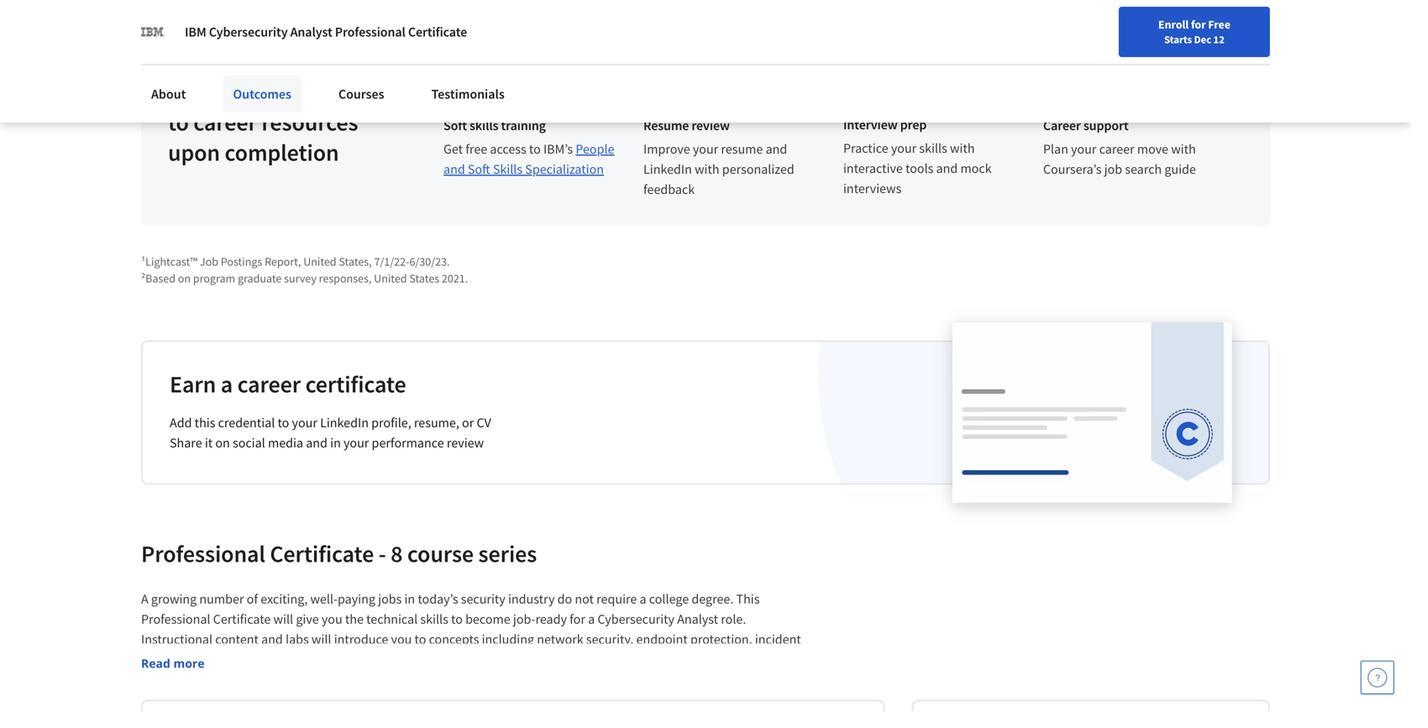 Task type: describe. For each thing, give the bounding box(es) containing it.
with inside 'interview prep practice your skills with interactive tools and mock interviews'
[[950, 140, 975, 157]]

0 vertical spatial will
[[274, 611, 293, 628]]

people and soft skills specialization
[[444, 141, 615, 178]]

free
[[466, 141, 487, 157]]

job-
[[513, 611, 536, 628]]

vulnerability
[[443, 651, 514, 668]]

ready
[[536, 611, 567, 628]]

soft skills training
[[444, 117, 546, 134]]

people and soft skills specialization link
[[444, 141, 615, 178]]

coursera career certificate image
[[953, 323, 1232, 502]]

media
[[268, 435, 303, 452]]

concepts
[[429, 631, 479, 648]]

content
[[215, 631, 259, 648]]

1 horizontal spatial you
[[391, 631, 412, 648]]

1 vertical spatial certificate
[[270, 539, 374, 569]]

certificate inside a growing number of exciting, well-paying jobs in today's security industry do not require a college degree. this professional certificate will give you the technical skills to become job-ready for a cybersecurity analyst role. instructional content and labs will introduce you to concepts including network security, endpoint protection, incident response, threat intelligence, penetration testing, and vulnerability assessment.
[[213, 611, 271, 628]]

enroll for free starts dec 12
[[1159, 17, 1231, 46]]

career support plan your career move with coursera's job search guide
[[1043, 117, 1196, 178]]

7/1/22-
[[374, 254, 410, 269]]

ibm's
[[544, 141, 573, 157]]

and down concepts
[[419, 651, 441, 668]]

linkedin inside resume review improve your resume and linkedin with personalized feedback
[[644, 161, 692, 178]]

in inside "add this credential to your linkedin profile, resume, or cv share it on social media and in your performance review"
[[330, 435, 341, 452]]

professional certificate - 8 course series
[[141, 539, 537, 569]]

linkedin inside "add this credential to your linkedin profile, resume, or cv share it on social media and in your performance review"
[[320, 415, 369, 431]]

1
[[1200, 13, 1205, 26]]

get for get exclusive access to career resources upon completion
[[168, 77, 203, 107]]

upon
[[168, 138, 220, 167]]

earn
[[170, 370, 216, 399]]

career for completion
[[194, 107, 257, 137]]

personalized
[[722, 161, 795, 178]]

postings
[[221, 254, 262, 269]]

a
[[141, 591, 148, 608]]

course
[[407, 539, 474, 569]]

industry
[[508, 591, 555, 608]]

resources
[[262, 107, 358, 137]]

outcomes
[[233, 86, 291, 102]]

number
[[199, 591, 244, 608]]

network
[[537, 631, 584, 648]]

exciting,
[[261, 591, 308, 608]]

with inside career support plan your career move with coursera's job search guide
[[1171, 141, 1196, 157]]

social
[[233, 435, 265, 452]]

jobs
[[378, 591, 402, 608]]

courses link
[[328, 76, 395, 113]]

and inside 'interview prep practice your skills with interactive tools and mock interviews'
[[936, 160, 958, 177]]

with inside resume review improve your resume and linkedin with personalized feedback
[[695, 161, 720, 178]]

resume
[[644, 117, 689, 134]]

performance
[[372, 435, 444, 452]]

outcomes link
[[223, 76, 302, 113]]

get for get free access to ibm's
[[444, 141, 463, 157]]

today's
[[418, 591, 458, 608]]

ibm cybersecurity analyst professional certificate
[[185, 24, 467, 40]]

technical
[[366, 611, 418, 628]]

ibm
[[185, 24, 206, 40]]

8
[[391, 539, 403, 569]]

job
[[200, 254, 218, 269]]

search
[[1125, 161, 1162, 178]]

show notifications image
[[1185, 21, 1205, 41]]

specialization
[[525, 161, 604, 178]]

incident
[[755, 631, 801, 648]]

cybersecurity inside a growing number of exciting, well-paying jobs in today's security industry do not require a college degree. this professional certificate will give you the technical skills to become job-ready for a cybersecurity analyst role. instructional content and labs will introduce you to concepts including network security, endpoint protection, incident response, threat intelligence, penetration testing, and vulnerability assessment.
[[598, 611, 675, 628]]

1 horizontal spatial skills
[[470, 117, 499, 134]]

the
[[345, 611, 364, 628]]

training
[[501, 117, 546, 134]]

to up concepts
[[451, 611, 463, 628]]

response,
[[141, 651, 196, 668]]

review inside "add this credential to your linkedin profile, resume, or cv share it on social media and in your performance review"
[[447, 435, 484, 452]]

skills
[[493, 161, 523, 178]]

exclusive
[[207, 77, 299, 107]]

add this credential to your linkedin profile, resume, or cv share it on social media and in your performance review
[[170, 415, 491, 452]]

dec
[[1194, 33, 1212, 46]]

-
[[379, 539, 386, 569]]

1 vertical spatial professional
[[141, 539, 265, 569]]

report,
[[265, 254, 301, 269]]

coursera's
[[1043, 161, 1102, 178]]

intelligence,
[[235, 651, 303, 668]]

your left performance
[[344, 435, 369, 452]]

practice
[[844, 140, 889, 157]]

security
[[461, 591, 506, 608]]

certificate
[[305, 370, 406, 399]]

for inside a growing number of exciting, well-paying jobs in today's security industry do not require a college degree. this professional certificate will give you the technical skills to become job-ready for a cybersecurity analyst role. instructional content and labs will introduce you to concepts including network security, endpoint protection, incident response, threat intelligence, penetration testing, and vulnerability assessment.
[[570, 611, 586, 628]]

of
[[247, 591, 258, 608]]

or
[[462, 415, 474, 431]]

to for career
[[168, 107, 189, 137]]

¹lightcast™ job postings report, united states, 7/1/22-6/30/23. ²based on program graduate survey responses, united states 2021.
[[141, 254, 468, 286]]

1 button
[[1171, 11, 1218, 51]]

in inside a growing number of exciting, well-paying jobs in today's security industry do not require a college degree. this professional certificate will give you the technical skills to become job-ready for a cybersecurity analyst role. instructional content and labs will introduce you to concepts including network security, endpoint protection, incident response, threat intelligence, penetration testing, and vulnerability assessment.
[[405, 591, 415, 608]]

access for exclusive
[[304, 77, 368, 107]]

courses
[[338, 86, 384, 102]]

interactive
[[844, 160, 903, 177]]

read more button
[[141, 655, 205, 672]]

earn a career certificate
[[170, 370, 406, 399]]

0 horizontal spatial analyst
[[290, 24, 332, 40]]

enroll
[[1159, 17, 1189, 32]]

require
[[597, 591, 637, 608]]

0 horizontal spatial you
[[322, 611, 343, 628]]

job
[[1105, 161, 1123, 178]]

to up testing,
[[415, 631, 426, 648]]

skills inside a growing number of exciting, well-paying jobs in today's security industry do not require a college degree. this professional certificate will give you the technical skills to become job-ready for a cybersecurity analyst role. instructional content and labs will introduce you to concepts including network security, endpoint protection, incident response, threat intelligence, penetration testing, and vulnerability assessment.
[[420, 611, 448, 628]]



Task type: locate. For each thing, give the bounding box(es) containing it.
0 horizontal spatial skills
[[420, 611, 448, 628]]

professional up number
[[141, 539, 265, 569]]

professional up instructional
[[141, 611, 210, 628]]

soft inside people and soft skills specialization
[[468, 161, 490, 178]]

your for with
[[693, 141, 719, 157]]

united up survey
[[303, 254, 337, 269]]

a growing number of exciting, well-paying jobs in today's security industry do not require a college degree. this professional certificate will give you the technical skills to become job-ready for a cybersecurity analyst role. instructional content and labs will introduce you to concepts including network security, endpoint protection, incident response, threat intelligence, penetration testing, and vulnerability assessment.
[[141, 591, 804, 668]]

a down the "not"
[[588, 611, 595, 628]]

more
[[173, 656, 205, 672]]

english button
[[1059, 0, 1160, 55]]

1 vertical spatial access
[[490, 141, 527, 157]]

and up personalized at the top right of page
[[766, 141, 787, 157]]

states
[[409, 271, 440, 286]]

0 horizontal spatial access
[[304, 77, 368, 107]]

united down 7/1/22- at the left of page
[[374, 271, 407, 286]]

in right the media
[[330, 435, 341, 452]]

get left free on the left top of page
[[444, 141, 463, 157]]

give
[[296, 611, 319, 628]]

share
[[170, 435, 202, 452]]

and inside "add this credential to your linkedin profile, resume, or cv share it on social media and in your performance review"
[[306, 435, 328, 452]]

read
[[141, 656, 170, 672]]

your for coursera's
[[1071, 141, 1097, 157]]

1 horizontal spatial cybersecurity
[[598, 611, 675, 628]]

0 vertical spatial for
[[1191, 17, 1206, 32]]

2 horizontal spatial a
[[640, 591, 647, 608]]

2021.
[[442, 271, 468, 286]]

access up resources
[[304, 77, 368, 107]]

0 horizontal spatial linkedin
[[320, 415, 369, 431]]

2 vertical spatial career
[[237, 370, 301, 399]]

growing
[[151, 591, 197, 608]]

linkedin
[[644, 161, 692, 178], [320, 415, 369, 431]]

introduce
[[334, 631, 388, 648]]

2 vertical spatial a
[[588, 611, 595, 628]]

cybersecurity down require
[[598, 611, 675, 628]]

mock
[[961, 160, 992, 177]]

0 horizontal spatial will
[[274, 611, 293, 628]]

career up job
[[1099, 141, 1135, 157]]

0 horizontal spatial on
[[178, 271, 191, 286]]

get exclusive access to career resources upon completion
[[168, 77, 368, 167]]

you
[[322, 611, 343, 628], [391, 631, 412, 648]]

to down the about
[[168, 107, 189, 137]]

analyst inside a growing number of exciting, well-paying jobs in today's security industry do not require a college degree. this professional certificate will give you the technical skills to become job-ready for a cybersecurity analyst role. instructional content and labs will introduce you to concepts including network security, endpoint protection, incident response, threat intelligence, penetration testing, and vulnerability assessment.
[[677, 611, 718, 628]]

with up the mock on the right of page
[[950, 140, 975, 157]]

and up intelligence,
[[261, 631, 283, 648]]

to left ibm's
[[529, 141, 541, 157]]

program
[[193, 271, 235, 286]]

1 horizontal spatial a
[[588, 611, 595, 628]]

profile,
[[371, 415, 411, 431]]

¹lightcast™
[[141, 254, 198, 269]]

analyst up outcomes
[[290, 24, 332, 40]]

0 horizontal spatial soft
[[444, 117, 467, 134]]

1 vertical spatial for
[[570, 611, 586, 628]]

1 vertical spatial you
[[391, 631, 412, 648]]

skills down "today's"
[[420, 611, 448, 628]]

access inside get exclusive access to career resources upon completion
[[304, 77, 368, 107]]

0 vertical spatial united
[[303, 254, 337, 269]]

this
[[195, 415, 215, 431]]

skills up free on the left top of page
[[470, 117, 499, 134]]

a left college
[[640, 591, 647, 608]]

2 vertical spatial certificate
[[213, 611, 271, 628]]

and left skills
[[444, 161, 465, 178]]

professional
[[335, 24, 406, 40], [141, 539, 265, 569], [141, 611, 210, 628]]

resume,
[[414, 415, 459, 431]]

testimonials link
[[421, 76, 515, 113]]

analyst down degree.
[[677, 611, 718, 628]]

2 vertical spatial professional
[[141, 611, 210, 628]]

in right jobs
[[405, 591, 415, 608]]

0 horizontal spatial for
[[570, 611, 586, 628]]

not
[[575, 591, 594, 608]]

interview
[[844, 116, 898, 133]]

professional inside a growing number of exciting, well-paying jobs in today's security industry do not require a college degree. this professional certificate will give you the technical skills to become job-ready for a cybersecurity analyst role. instructional content and labs will introduce you to concepts including network security, endpoint protection, incident response, threat intelligence, penetration testing, and vulnerability assessment.
[[141, 611, 210, 628]]

0 horizontal spatial united
[[303, 254, 337, 269]]

1 vertical spatial on
[[215, 435, 230, 452]]

0 vertical spatial linkedin
[[644, 161, 692, 178]]

1 horizontal spatial linkedin
[[644, 161, 692, 178]]

0 horizontal spatial get
[[168, 77, 203, 107]]

to inside "add this credential to your linkedin profile, resume, or cv share it on social media and in your performance review"
[[278, 415, 289, 431]]

help center image
[[1368, 668, 1388, 688]]

certificate up 'testimonials' link
[[408, 24, 467, 40]]

0 vertical spatial in
[[330, 435, 341, 452]]

career up credential
[[237, 370, 301, 399]]

will
[[274, 611, 293, 628], [312, 631, 331, 648]]

career inside get exclusive access to career resources upon completion
[[194, 107, 257, 137]]

0 vertical spatial get
[[168, 77, 203, 107]]

including
[[482, 631, 534, 648]]

0 vertical spatial on
[[178, 271, 191, 286]]

on inside the ¹lightcast™ job postings report, united states, 7/1/22-6/30/23. ²based on program graduate survey responses, united states 2021.
[[178, 271, 191, 286]]

to up the media
[[278, 415, 289, 431]]

1 vertical spatial soft
[[468, 161, 490, 178]]

your
[[891, 140, 917, 157], [693, 141, 719, 157], [1071, 141, 1097, 157], [292, 415, 317, 431], [344, 435, 369, 452]]

get inside get exclusive access to career resources upon completion
[[168, 77, 203, 107]]

2 horizontal spatial skills
[[919, 140, 948, 157]]

skills inside 'interview prep practice your skills with interactive tools and mock interviews'
[[919, 140, 948, 157]]

guide
[[1165, 161, 1196, 178]]

2 vertical spatial skills
[[420, 611, 448, 628]]

plan
[[1043, 141, 1069, 157]]

0 vertical spatial career
[[194, 107, 257, 137]]

0 horizontal spatial in
[[330, 435, 341, 452]]

a right "earn"
[[221, 370, 233, 399]]

for inside enroll for free starts dec 12
[[1191, 17, 1206, 32]]

completion
[[225, 138, 339, 167]]

paying
[[338, 591, 375, 608]]

0 vertical spatial review
[[692, 117, 730, 134]]

your inside career support plan your career move with coursera's job search guide
[[1071, 141, 1097, 157]]

resume
[[721, 141, 763, 157]]

states,
[[339, 254, 372, 269]]

1 horizontal spatial soft
[[468, 161, 490, 178]]

and inside people and soft skills specialization
[[444, 161, 465, 178]]

united
[[303, 254, 337, 269], [374, 271, 407, 286]]

1 horizontal spatial access
[[490, 141, 527, 157]]

2 horizontal spatial with
[[1171, 141, 1196, 157]]

None search field
[[239, 11, 643, 44]]

1 horizontal spatial with
[[950, 140, 975, 157]]

0 vertical spatial professional
[[335, 24, 406, 40]]

and inside resume review improve your resume and linkedin with personalized feedback
[[766, 141, 787, 157]]

cybersecurity right ibm
[[209, 24, 288, 40]]

cv
[[477, 415, 491, 431]]

certificate up content
[[213, 611, 271, 628]]

0 vertical spatial cybersecurity
[[209, 24, 288, 40]]

for
[[1191, 17, 1206, 32], [570, 611, 586, 628]]

feedback
[[644, 181, 695, 198]]

your down prep
[[891, 140, 917, 157]]

about
[[151, 86, 186, 102]]

access for free
[[490, 141, 527, 157]]

0 vertical spatial you
[[322, 611, 343, 628]]

review up resume
[[692, 117, 730, 134]]

responses,
[[319, 271, 372, 286]]

your left resume
[[693, 141, 719, 157]]

0 horizontal spatial a
[[221, 370, 233, 399]]

well-
[[310, 591, 338, 608]]

1 vertical spatial will
[[312, 631, 331, 648]]

1 horizontal spatial united
[[374, 271, 407, 286]]

1 horizontal spatial get
[[444, 141, 463, 157]]

threat
[[198, 651, 232, 668]]

to for your
[[278, 415, 289, 431]]

and right the media
[[306, 435, 328, 452]]

improve
[[644, 141, 690, 157]]

certificate up the well-
[[270, 539, 374, 569]]

your inside 'interview prep practice your skills with interactive tools and mock interviews'
[[891, 140, 917, 157]]

and right tools
[[936, 160, 958, 177]]

1 vertical spatial review
[[447, 435, 484, 452]]

this
[[736, 591, 760, 608]]

your for tools
[[891, 140, 917, 157]]

0 horizontal spatial cybersecurity
[[209, 24, 288, 40]]

review down or
[[447, 435, 484, 452]]

testimonials
[[431, 86, 505, 102]]

professional up courses link
[[335, 24, 406, 40]]

your up the media
[[292, 415, 317, 431]]

people
[[576, 141, 615, 157]]

get
[[168, 77, 203, 107], [444, 141, 463, 157]]

review inside resume review improve your resume and linkedin with personalized feedback
[[692, 117, 730, 134]]

add
[[170, 415, 192, 431]]

1 horizontal spatial in
[[405, 591, 415, 608]]

access up skills
[[490, 141, 527, 157]]

support
[[1084, 117, 1129, 134]]

1 horizontal spatial analyst
[[677, 611, 718, 628]]

for down the "not"
[[570, 611, 586, 628]]

1 vertical spatial analyst
[[677, 611, 718, 628]]

you up testing,
[[391, 631, 412, 648]]

1 vertical spatial linkedin
[[320, 415, 369, 431]]

1 horizontal spatial for
[[1191, 17, 1206, 32]]

6/30/23.
[[410, 254, 450, 269]]

career inside career support plan your career move with coursera's job search guide
[[1099, 141, 1135, 157]]

skills up tools
[[919, 140, 948, 157]]

will right 'labs'
[[312, 631, 331, 648]]

get free access to ibm's
[[444, 141, 576, 157]]

1 horizontal spatial review
[[692, 117, 730, 134]]

²based
[[141, 271, 176, 286]]

soft up free on the left top of page
[[444, 117, 467, 134]]

graduate
[[238, 271, 282, 286]]

your up coursera's
[[1071, 141, 1097, 157]]

assessment.
[[517, 651, 586, 668]]

soft
[[444, 117, 467, 134], [468, 161, 490, 178]]

on down ¹lightcast™ on the top left of page
[[178, 271, 191, 286]]

1 vertical spatial get
[[444, 141, 463, 157]]

0 vertical spatial soft
[[444, 117, 467, 134]]

1 vertical spatial in
[[405, 591, 415, 608]]

ibm image
[[141, 20, 165, 44]]

1 horizontal spatial on
[[215, 435, 230, 452]]

with up feedback
[[695, 161, 720, 178]]

get down ibm
[[168, 77, 203, 107]]

0 vertical spatial a
[[221, 370, 233, 399]]

will down exciting,
[[274, 611, 293, 628]]

0 horizontal spatial with
[[695, 161, 720, 178]]

career for coursera's
[[1099, 141, 1135, 157]]

free
[[1208, 17, 1231, 32]]

1 vertical spatial cybersecurity
[[598, 611, 675, 628]]

to inside get exclusive access to career resources upon completion
[[168, 107, 189, 137]]

to for ibm's
[[529, 141, 541, 157]]

on right it
[[215, 435, 230, 452]]

read more
[[141, 656, 205, 672]]

interviews
[[844, 180, 902, 197]]

for up dec
[[1191, 17, 1206, 32]]

1 vertical spatial career
[[1099, 141, 1135, 157]]

career down exclusive
[[194, 107, 257, 137]]

you down the well-
[[322, 611, 343, 628]]

12
[[1214, 33, 1225, 46]]

soft down free on the left top of page
[[468, 161, 490, 178]]

analyst
[[290, 24, 332, 40], [677, 611, 718, 628]]

your inside resume review improve your resume and linkedin with personalized feedback
[[693, 141, 719, 157]]

0 horizontal spatial review
[[447, 435, 484, 452]]

linkedin down improve
[[644, 161, 692, 178]]

skills
[[470, 117, 499, 134], [919, 140, 948, 157], [420, 611, 448, 628]]

english
[[1089, 19, 1130, 36]]

0 vertical spatial certificate
[[408, 24, 467, 40]]

linkedin down certificate
[[320, 415, 369, 431]]

1 vertical spatial skills
[[919, 140, 948, 157]]

0 vertical spatial analyst
[[290, 24, 332, 40]]

1 vertical spatial a
[[640, 591, 647, 608]]

0 vertical spatial skills
[[470, 117, 499, 134]]

on inside "add this credential to your linkedin profile, resume, or cv share it on social media and in your performance review"
[[215, 435, 230, 452]]

1 horizontal spatial will
[[312, 631, 331, 648]]

career
[[1043, 117, 1081, 134]]

tools
[[906, 160, 934, 177]]

interview prep practice your skills with interactive tools and mock interviews
[[844, 116, 992, 197]]

become
[[466, 611, 511, 628]]

series
[[478, 539, 537, 569]]

with up guide on the right of the page
[[1171, 141, 1196, 157]]

prep
[[900, 116, 927, 133]]

1 vertical spatial united
[[374, 271, 407, 286]]

0 vertical spatial access
[[304, 77, 368, 107]]

security,
[[586, 631, 634, 648]]

degree.
[[692, 591, 734, 608]]



Task type: vqa. For each thing, say whether or not it's contained in the screenshot.
second list from the right
no



